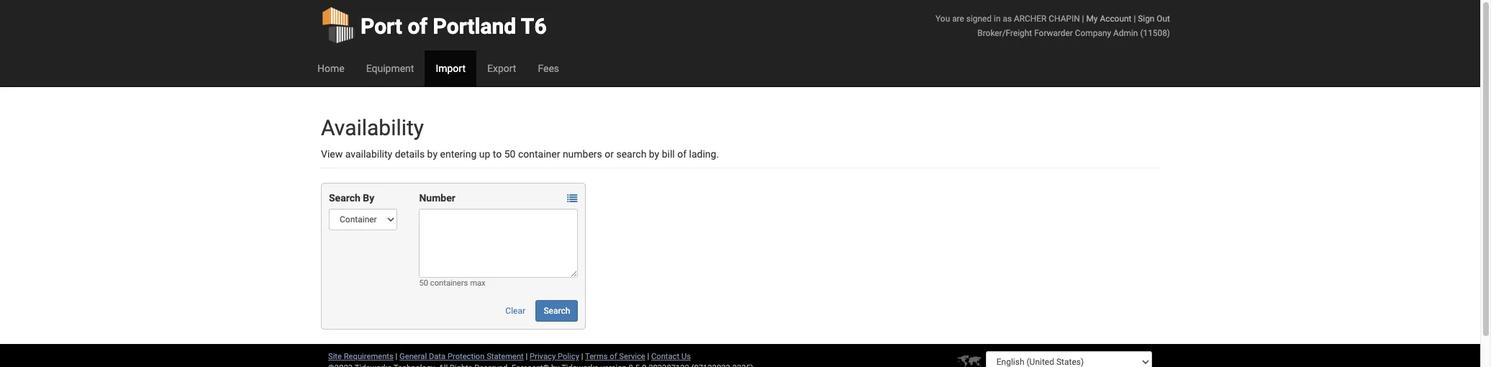Task type: describe. For each thing, give the bounding box(es) containing it.
home button
[[307, 50, 355, 86]]

are
[[953, 14, 965, 24]]

details
[[395, 148, 425, 160]]

container
[[518, 148, 561, 160]]

| left my
[[1083, 14, 1085, 24]]

or
[[605, 148, 614, 160]]

admin
[[1114, 28, 1139, 38]]

contact
[[652, 352, 680, 361]]

archer
[[1015, 14, 1047, 24]]

port
[[361, 14, 402, 39]]

home
[[318, 63, 345, 74]]

up
[[479, 148, 491, 160]]

account
[[1101, 14, 1132, 24]]

site requirements link
[[328, 352, 394, 361]]

1 vertical spatial 50
[[419, 279, 428, 288]]

statement
[[487, 352, 524, 361]]

Number text field
[[419, 209, 578, 278]]

export
[[487, 63, 517, 74]]

| right service
[[648, 352, 650, 361]]

site
[[328, 352, 342, 361]]

fees button
[[527, 50, 570, 86]]

2 by from the left
[[649, 148, 660, 160]]

privacy
[[530, 352, 556, 361]]

chapin
[[1049, 14, 1081, 24]]

in
[[994, 14, 1001, 24]]

port of portland t6
[[361, 14, 547, 39]]

clear button
[[498, 300, 534, 322]]

numbers
[[563, 148, 603, 160]]

you are signed in as archer chapin | my account | sign out broker/freight forwarder company admin (11508)
[[936, 14, 1171, 38]]

| left 'privacy'
[[526, 352, 528, 361]]

policy
[[558, 352, 580, 361]]

1 by from the left
[[427, 148, 438, 160]]

search button
[[536, 300, 578, 322]]

contact us link
[[652, 352, 691, 361]]

entering
[[440, 148, 477, 160]]

lading.
[[689, 148, 719, 160]]

0 horizontal spatial of
[[408, 14, 428, 39]]

privacy policy link
[[530, 352, 580, 361]]

fees
[[538, 63, 560, 74]]

port of portland t6 link
[[321, 0, 547, 50]]

as
[[1003, 14, 1012, 24]]

equipment
[[366, 63, 414, 74]]

terms
[[585, 352, 608, 361]]

my
[[1087, 14, 1098, 24]]

t6
[[521, 14, 547, 39]]

50 containers max
[[419, 279, 486, 288]]

view availability details by entering up to 50 container numbers or search by bill of lading.
[[321, 148, 719, 160]]

1 horizontal spatial of
[[610, 352, 617, 361]]

| right policy
[[582, 352, 584, 361]]

number
[[419, 192, 456, 204]]

search by
[[329, 192, 375, 204]]



Task type: locate. For each thing, give the bounding box(es) containing it.
1 horizontal spatial search
[[544, 306, 571, 316]]

bill
[[662, 148, 675, 160]]

0 horizontal spatial search
[[329, 192, 361, 204]]

50
[[505, 148, 516, 160], [419, 279, 428, 288]]

0 horizontal spatial 50
[[419, 279, 428, 288]]

by
[[363, 192, 375, 204]]

containers
[[430, 279, 468, 288]]

(11508)
[[1141, 28, 1171, 38]]

1 horizontal spatial by
[[649, 148, 660, 160]]

us
[[682, 352, 691, 361]]

availability
[[321, 115, 424, 140]]

50 left containers
[[419, 279, 428, 288]]

data
[[429, 352, 446, 361]]

by
[[427, 148, 438, 160], [649, 148, 660, 160]]

export button
[[477, 50, 527, 86]]

you
[[936, 14, 951, 24]]

availability
[[345, 148, 393, 160]]

service
[[619, 352, 646, 361]]

0 horizontal spatial by
[[427, 148, 438, 160]]

by left bill
[[649, 148, 660, 160]]

of right "port"
[[408, 14, 428, 39]]

protection
[[448, 352, 485, 361]]

of right the terms
[[610, 352, 617, 361]]

import button
[[425, 50, 477, 86]]

view
[[321, 148, 343, 160]]

1 vertical spatial of
[[678, 148, 687, 160]]

of
[[408, 14, 428, 39], [678, 148, 687, 160], [610, 352, 617, 361]]

search for search by
[[329, 192, 361, 204]]

site requirements | general data protection statement | privacy policy | terms of service | contact us
[[328, 352, 691, 361]]

0 vertical spatial of
[[408, 14, 428, 39]]

sign
[[1139, 14, 1155, 24]]

search inside button
[[544, 306, 571, 316]]

|
[[1083, 14, 1085, 24], [1134, 14, 1136, 24], [396, 352, 398, 361], [526, 352, 528, 361], [582, 352, 584, 361], [648, 352, 650, 361]]

terms of service link
[[585, 352, 646, 361]]

1 vertical spatial search
[[544, 306, 571, 316]]

| left general at the bottom
[[396, 352, 398, 361]]

search
[[329, 192, 361, 204], [544, 306, 571, 316]]

broker/freight
[[978, 28, 1033, 38]]

0 vertical spatial 50
[[505, 148, 516, 160]]

to
[[493, 148, 502, 160]]

general
[[400, 352, 427, 361]]

portland
[[433, 14, 516, 39]]

max
[[470, 279, 486, 288]]

import
[[436, 63, 466, 74]]

show list image
[[568, 194, 578, 204]]

sign out link
[[1139, 14, 1171, 24]]

by right 'details'
[[427, 148, 438, 160]]

requirements
[[344, 352, 394, 361]]

0 vertical spatial search
[[329, 192, 361, 204]]

search left by
[[329, 192, 361, 204]]

of right bill
[[678, 148, 687, 160]]

my account link
[[1087, 14, 1132, 24]]

out
[[1157, 14, 1171, 24]]

2 vertical spatial of
[[610, 352, 617, 361]]

2 horizontal spatial of
[[678, 148, 687, 160]]

50 right the to
[[505, 148, 516, 160]]

search for search
[[544, 306, 571, 316]]

company
[[1076, 28, 1112, 38]]

general data protection statement link
[[400, 352, 524, 361]]

equipment button
[[355, 50, 425, 86]]

search
[[617, 148, 647, 160]]

signed
[[967, 14, 992, 24]]

| left sign
[[1134, 14, 1136, 24]]

clear
[[506, 306, 526, 316]]

1 horizontal spatial 50
[[505, 148, 516, 160]]

forwarder
[[1035, 28, 1074, 38]]

search right the clear at the left of the page
[[544, 306, 571, 316]]



Task type: vqa. For each thing, say whether or not it's contained in the screenshot.
'Sent General Notifications 0'
no



